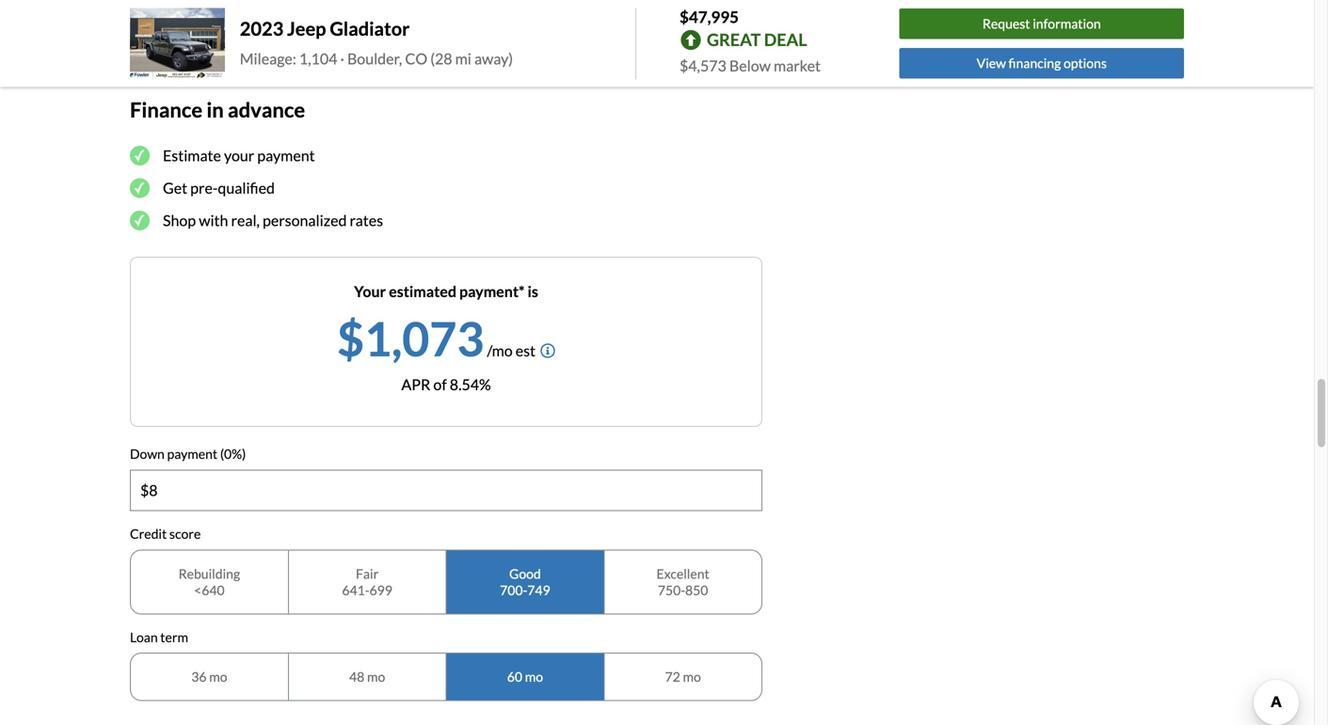 Task type: locate. For each thing, give the bounding box(es) containing it.
0 horizontal spatial for
[[278, 23, 295, 39]]

fair 641-699
[[342, 566, 392, 598]]

price
[[130, 3, 160, 19], [514, 3, 544, 19]]

history
[[162, 3, 206, 19]]

4 mo from the left
[[683, 669, 701, 685]]

mi
[[455, 49, 471, 68]]

$1,073
[[337, 310, 484, 367]]

view financing options
[[977, 55, 1107, 71]]

good
[[509, 566, 541, 582]]

information
[[1033, 16, 1101, 32]]

700-
[[500, 582, 527, 598]]

1,104
[[299, 49, 337, 68]]

1 horizontal spatial payment
[[257, 147, 315, 165]]

shop
[[163, 211, 196, 230]]

great
[[707, 29, 761, 50]]

price history comprises prices posted on cargurus for this vehicle.
[[130, 3, 512, 19]]

request
[[983, 16, 1030, 32]]

deal
[[764, 29, 807, 50]]

/mo
[[487, 342, 513, 360]]

2 mo from the left
[[367, 669, 385, 685]]

term
[[160, 629, 188, 645]]

co
[[405, 49, 427, 68]]

1 horizontal spatial for
[[425, 3, 442, 19]]

Down payment (0%) text field
[[131, 471, 761, 511]]

mo right 60
[[525, 669, 543, 685]]

72
[[665, 669, 680, 685]]

good 700-749
[[500, 566, 550, 598]]

personalized
[[263, 211, 347, 230]]

mo right '48'
[[367, 669, 385, 685]]

mo
[[209, 669, 227, 685], [367, 669, 385, 685], [525, 669, 543, 685], [683, 669, 701, 685]]

apr
[[401, 376, 430, 394]]

(28
[[430, 49, 452, 68]]

info circle image
[[540, 344, 555, 359]]

away)
[[474, 49, 513, 68]]

699
[[369, 582, 392, 598]]

2 price from the left
[[514, 3, 544, 19]]

$1,073 /mo est
[[337, 310, 536, 367]]

for inside price may exclude certain taxes, fees, and/or charges. see seller for details.
[[278, 23, 295, 39]]

(0%)
[[220, 446, 246, 462]]

fair
[[356, 566, 379, 582]]

market
[[774, 56, 821, 75]]

mo for 48 mo
[[367, 669, 385, 685]]

your
[[224, 147, 254, 165]]

2023 jeep gladiator image
[[130, 8, 225, 79]]

your estimated payment* is
[[354, 283, 538, 301]]

0 horizontal spatial price
[[130, 3, 160, 19]]

for left the this
[[425, 3, 442, 19]]

for
[[425, 3, 442, 19], [278, 23, 295, 39]]

fees,
[[699, 3, 725, 19]]

payment right your
[[257, 147, 315, 165]]

1 price from the left
[[130, 3, 160, 19]]

finance in advance
[[130, 97, 305, 122]]

1 mo from the left
[[209, 669, 227, 685]]

seller
[[244, 23, 276, 39]]

great deal
[[707, 29, 807, 50]]

credit score
[[130, 526, 201, 542]]

with
[[199, 211, 228, 230]]

advance
[[228, 97, 305, 122]]

1 horizontal spatial price
[[514, 3, 544, 19]]

get
[[163, 179, 187, 197]]

apr of 8.54%
[[401, 376, 491, 394]]

3 mo from the left
[[525, 669, 543, 685]]

view financing options button
[[899, 48, 1184, 79]]

of
[[433, 376, 447, 394]]

price for may
[[514, 3, 544, 19]]

estimated
[[389, 283, 456, 301]]

est
[[516, 342, 536, 360]]

price up and/or
[[130, 3, 160, 19]]

0 vertical spatial for
[[425, 3, 442, 19]]

rebuilding
[[178, 566, 240, 582]]

on
[[349, 3, 363, 19]]

rates
[[350, 211, 383, 230]]

price inside price may exclude certain taxes, fees, and/or charges. see seller for details.
[[514, 3, 544, 19]]

payment
[[257, 147, 315, 165], [167, 446, 218, 462]]

0 horizontal spatial payment
[[167, 446, 218, 462]]

payment left (0%)
[[167, 446, 218, 462]]

mileage:
[[240, 49, 296, 68]]

below
[[729, 56, 771, 75]]

0 vertical spatial payment
[[257, 147, 315, 165]]

mo for 36 mo
[[209, 669, 227, 685]]

request information button
[[899, 9, 1184, 39]]

850
[[685, 582, 708, 598]]

for down prices
[[278, 23, 295, 39]]

financing
[[1009, 55, 1061, 71]]

mo right 36
[[209, 669, 227, 685]]

vehicle.
[[468, 3, 512, 19]]

1 vertical spatial for
[[278, 23, 295, 39]]

prices
[[269, 3, 304, 19]]

price left may on the top of the page
[[514, 3, 544, 19]]

mo right 72
[[683, 669, 701, 685]]

rebuilding <640
[[178, 566, 240, 598]]



Task type: vqa. For each thing, say whether or not it's contained in the screenshot.
documents, to the top
no



Task type: describe. For each thing, give the bounding box(es) containing it.
750-
[[658, 582, 685, 598]]

is
[[528, 283, 538, 301]]

$4,573
[[680, 56, 726, 75]]

excellent 750-850
[[657, 566, 709, 598]]

36 mo
[[191, 669, 227, 685]]

qualified
[[218, 179, 275, 197]]

down payment (0%)
[[130, 446, 246, 462]]

shop with real, personalized rates
[[163, 211, 383, 230]]

cargurus
[[366, 3, 422, 19]]

get pre-qualified
[[163, 179, 275, 197]]

mo for 60 mo
[[525, 669, 543, 685]]

real,
[[231, 211, 260, 230]]

view
[[977, 55, 1006, 71]]

jeep
[[287, 17, 326, 40]]

pre-
[[190, 179, 218, 197]]

60 mo
[[507, 669, 543, 685]]

72 mo
[[665, 669, 701, 685]]

payment*
[[459, 283, 525, 301]]

$4,573 below market
[[680, 56, 821, 75]]

request information
[[983, 16, 1101, 32]]

price for history
[[130, 3, 160, 19]]

749
[[527, 582, 550, 598]]

excellent
[[657, 566, 709, 582]]

certain
[[620, 3, 660, 19]]

estimate your payment
[[163, 147, 315, 165]]

down
[[130, 446, 165, 462]]

score
[[169, 526, 201, 542]]

641-
[[342, 582, 370, 598]]

2023
[[240, 17, 284, 40]]

8.54%
[[450, 376, 491, 394]]

loan
[[130, 629, 158, 645]]

credit
[[130, 526, 167, 542]]

this
[[444, 3, 466, 19]]

charges.
[[171, 23, 218, 39]]

options
[[1064, 55, 1107, 71]]

loan term
[[130, 629, 188, 645]]

48
[[349, 669, 365, 685]]

·
[[340, 49, 344, 68]]

$47,995
[[680, 7, 739, 26]]

estimate
[[163, 147, 221, 165]]

taxes,
[[663, 3, 696, 19]]

details.
[[298, 23, 339, 39]]

may
[[547, 3, 571, 19]]

<640
[[194, 582, 225, 598]]

finance
[[130, 97, 202, 122]]

posted
[[307, 3, 346, 19]]

in
[[206, 97, 224, 122]]

price may exclude certain taxes, fees, and/or charges. see seller for details.
[[130, 3, 725, 39]]

your
[[354, 283, 386, 301]]

gladiator
[[330, 17, 410, 40]]

60
[[507, 669, 522, 685]]

36
[[191, 669, 207, 685]]

boulder,
[[347, 49, 402, 68]]

and/or
[[130, 23, 168, 39]]

2023 jeep gladiator mileage: 1,104 · boulder, co (28 mi away)
[[240, 17, 513, 68]]

comprises
[[208, 3, 267, 19]]

mo for 72 mo
[[683, 669, 701, 685]]

see
[[221, 23, 242, 39]]

exclude
[[573, 3, 617, 19]]

1 vertical spatial payment
[[167, 446, 218, 462]]

48 mo
[[349, 669, 385, 685]]



